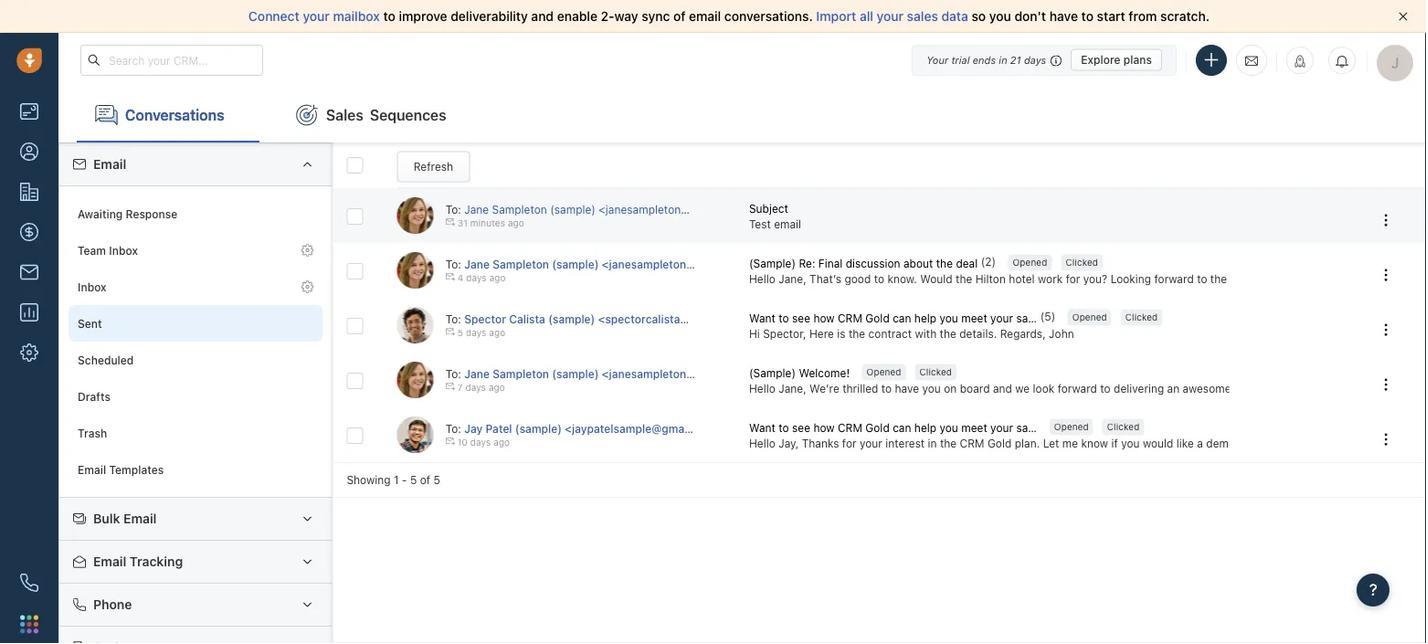 Task type: vqa. For each thing, say whether or not it's contained in the screenshot.
note for $ 100
no



Task type: describe. For each thing, give the bounding box(es) containing it.
welcome!
[[799, 366, 850, 379]]

experience.
[[1234, 382, 1294, 395]]

Search your CRM... text field
[[80, 45, 263, 76]]

to left delivering
[[1100, 382, 1111, 395]]

spector
[[464, 312, 506, 325]]

we're
[[809, 382, 839, 395]]

tracking
[[130, 554, 183, 569]]

7 days ago
[[457, 382, 505, 393]]

(sample) re: final discussion about the deal button
[[749, 255, 981, 271]]

the down 'deal'
[[956, 272, 972, 285]]

good
[[845, 272, 871, 285]]

<janesampleton@gmail.com> for (sample) re: final discussion about the deal
[[602, 257, 758, 270]]

thi
[[1413, 382, 1426, 395]]

jane, for that's
[[779, 272, 806, 285]]

0 horizontal spatial have
[[895, 382, 919, 395]]

4 days ago
[[457, 273, 506, 283]]

tab list containing conversations
[[58, 88, 1426, 143]]

you up the hi spector, here is the contract with the details. regards, john
[[940, 311, 958, 324]]

hello for hello jane, that's good to know. would the hilton hotel work for you? looking forward to the meeting. john
[[749, 272, 775, 285]]

clicked up if
[[1107, 422, 1140, 432]]

data
[[941, 9, 968, 24]]

work
[[1038, 272, 1063, 285]]

crm for jay patel (sample) <jaypatelsample@gmail.com>
[[838, 421, 862, 434]]

ago for 7 days ago
[[489, 382, 505, 393]]

0 horizontal spatial email
[[689, 9, 721, 24]]

to left start
[[1081, 9, 1094, 24]]

sampleton for (sample) welcome!
[[493, 367, 549, 380]]

jane for subject
[[464, 203, 489, 215]]

email inside subject test email
[[774, 218, 801, 230]]

sequences
[[370, 106, 446, 123]]

the inside (sample) re: final discussion about the deal (2)
[[936, 257, 953, 269]]

jane for (sample) welcome!
[[464, 367, 490, 380]]

import all your sales data link
[[816, 9, 972, 24]]

how for to : jay patel (sample) <jaypatelsample@gmail.com>
[[813, 421, 835, 434]]

you?
[[1083, 272, 1107, 285]]

start
[[1097, 9, 1125, 24]]

(sample) for 4 days ago
[[552, 257, 599, 270]]

mailbox
[[333, 9, 380, 24]]

jane for (sample) re: final discussion about the deal
[[464, 257, 490, 270]]

awaiting response
[[78, 207, 177, 220]]

you right so
[[989, 9, 1011, 24]]

of left time
[[1362, 382, 1372, 395]]

hi spector, here is the contract with the details. regards, john
[[749, 327, 1074, 340]]

phone element
[[11, 565, 48, 601]]

test
[[749, 218, 771, 230]]

0 horizontal spatial inbox
[[78, 280, 107, 293]]

2-
[[601, 9, 614, 24]]

email templates
[[78, 463, 164, 476]]

sent link
[[69, 305, 323, 342]]

sales sequences
[[326, 106, 446, 123]]

<spectorcalista@gmail.com>
[[598, 312, 752, 325]]

hello jane, we're thrilled to have you on board and we look forward to delivering an awesome experience. at any point of time in thi
[[749, 382, 1426, 395]]

days right 21
[[1024, 54, 1046, 66]]

hello for hello jane, we're thrilled to have you on board and we look forward to delivering an awesome experience. at any point of time in thi
[[749, 382, 775, 395]]

to up jay,
[[779, 421, 789, 434]]

know.
[[887, 272, 917, 285]]

the right with
[[940, 327, 956, 340]]

(sample) for (sample) welcome!
[[749, 366, 796, 379]]

want to see how crm gold can help you meet your sales goals? button for to : spector calista (sample) <spectorcalista@gmail.com>
[[749, 310, 1079, 326]]

want to see how crm gold can help you meet your sales goals? for jay patel (sample) <jaypatelsample@gmail.com>
[[749, 421, 1079, 434]]

phone image
[[20, 574, 38, 592]]

to for 5 days ago
[[446, 312, 458, 325]]

if
[[1111, 437, 1118, 450]]

crm for spector calista (sample) <spectorcalista@gmail.com>
[[838, 311, 862, 324]]

trial
[[951, 54, 970, 66]]

re:
[[799, 257, 815, 269]]

1
[[394, 474, 399, 486]]

conversations link
[[77, 88, 259, 143]]

conversations
[[125, 106, 224, 123]]

5 days ago
[[457, 327, 505, 338]]

about
[[903, 257, 933, 269]]

opened up thrilled
[[867, 367, 901, 377]]

<janesampleton@gmail.com> for (sample) welcome!
[[602, 367, 758, 380]]

to right thrilled
[[881, 382, 892, 395]]

sales for <jaypatelsample@gmail.com>
[[1016, 421, 1043, 434]]

scheduled link
[[69, 342, 323, 378]]

want to see how crm gold can help you meet your sales goals? link for jay patel (sample) <jaypatelsample@gmail.com>
[[749, 420, 1079, 435]]

jay patel (sample) <jaypatelsample@gmail.com> link
[[464, 422, 723, 435]]

subject link
[[749, 201, 788, 216]]

email right bulk
[[123, 511, 157, 526]]

hilton
[[975, 272, 1006, 285]]

10
[[457, 437, 468, 448]]

to : jane sampleton (sample) <janesampleton@gmail.com> for (sample) welcome!
[[446, 367, 758, 380]]

to : spector calista (sample) <spectorcalista@gmail.com>
[[446, 312, 752, 325]]

final
[[818, 257, 843, 269]]

outgoing image for 7
[[446, 382, 455, 391]]

response
[[126, 207, 177, 220]]

0 horizontal spatial 5
[[410, 474, 417, 486]]

: for 5 days ago
[[458, 312, 461, 325]]

ago for 4 days ago
[[489, 273, 506, 283]]

your trial ends in 21 days
[[926, 54, 1046, 66]]

31
[[457, 218, 468, 228]]

of right sync
[[673, 9, 686, 24]]

meeting.
[[1230, 272, 1275, 285]]

opened down you?
[[1072, 312, 1107, 323]]

regards,
[[1000, 327, 1046, 340]]

to down discussion
[[874, 272, 884, 285]]

ends
[[973, 54, 996, 66]]

with
[[915, 327, 937, 340]]

team inbox link
[[69, 232, 323, 269]]

delivering
[[1114, 382, 1164, 395]]

trash link
[[69, 415, 323, 451]]

email for email templates
[[78, 463, 106, 476]]

to left meeting. at the right of page
[[1197, 272, 1207, 285]]

(sample) for 31 minutes ago
[[550, 203, 596, 215]]

to right mailbox
[[383, 9, 395, 24]]

bulk
[[93, 511, 120, 526]]

of right -
[[420, 474, 430, 486]]

0 vertical spatial sales
[[907, 9, 938, 24]]

1 horizontal spatial and
[[993, 382, 1012, 395]]

way
[[614, 9, 638, 24]]

days for 4 days ago
[[466, 273, 487, 283]]

plans
[[1124, 53, 1152, 66]]

gold for to : spector calista (sample) <spectorcalista@gmail.com>
[[865, 311, 890, 324]]

: for 7 days ago
[[458, 367, 461, 380]]

gold for to : jay patel (sample) <jaypatelsample@gmail.com>
[[865, 421, 890, 434]]

bulk email
[[93, 511, 157, 526]]

to for 10 days ago
[[446, 422, 458, 435]]

1 horizontal spatial in
[[999, 54, 1007, 66]]

from
[[1129, 9, 1157, 24]]

to : jane sampleton (sample) <janesampleton@gmail.com> for (sample) re: final discussion about the deal
[[446, 257, 758, 270]]

the left "product"
[[1252, 437, 1268, 450]]

team inbox
[[78, 244, 138, 257]]

sales for <spectorcalista@gmail.com>
[[1016, 311, 1043, 324]]

(sample) re: final discussion about the deal (2)
[[749, 256, 996, 269]]

goals? for jay patel (sample) <jaypatelsample@gmail.com>
[[1046, 421, 1079, 434]]

can for to : jay patel (sample) <jaypatelsample@gmail.com>
[[893, 421, 911, 434]]

connect your mailbox to improve deliverability and enable 2-way sync of email conversations. import all your sales data so you don't have to start from scratch.
[[248, 9, 1210, 24]]

point
[[1333, 382, 1359, 395]]

explore
[[1081, 53, 1121, 66]]

(sample) re: final discussion about the deal link
[[749, 255, 981, 271]]

scratch.
[[1160, 9, 1210, 24]]

(sample) welcome! button
[[749, 365, 853, 381]]

showing
[[347, 474, 391, 486]]

2 vertical spatial in
[[928, 437, 937, 450]]

<janesampleton@gmail.com> for subject
[[599, 203, 751, 215]]

like
[[1176, 437, 1194, 450]]

(sample) welcome!
[[749, 366, 850, 379]]

email tracking
[[93, 554, 183, 569]]

drafts
[[78, 390, 110, 403]]

expedite
[[1354, 437, 1398, 450]]

ago for 10 days ago
[[493, 437, 510, 448]]

0 vertical spatial for
[[1066, 272, 1080, 285]]

-
[[402, 474, 407, 486]]

2 horizontal spatial 5
[[457, 327, 463, 338]]

2 vertical spatial gold
[[987, 437, 1012, 450]]

jane, for we're
[[779, 382, 806, 395]]

see for spector calista (sample) <spectorcalista@gmail.com>
[[792, 311, 810, 324]]

look
[[1033, 382, 1055, 395]]

hotel
[[1009, 272, 1035, 285]]

refresh
[[414, 161, 453, 173]]

awaiting
[[78, 207, 123, 220]]

subject test email
[[749, 202, 801, 230]]



Task type: locate. For each thing, give the bounding box(es) containing it.
that's
[[809, 272, 841, 285]]

days for 7 days ago
[[465, 382, 486, 393]]

2 vertical spatial <janesampleton@gmail.com>
[[602, 367, 758, 380]]

outgoing image for 31
[[446, 217, 455, 226]]

2 jane sampleton (sample) <janesampleton@gmail.com> link from the top
[[464, 257, 758, 270]]

1 see from the top
[[792, 311, 810, 324]]

1 vertical spatial in
[[1401, 382, 1410, 395]]

(sample) left re:
[[749, 257, 796, 269]]

2 want to see how crm gold can help you meet your sales goals? button from the top
[[749, 420, 1079, 435]]

can for to : spector calista (sample) <spectorcalista@gmail.com>
[[893, 311, 911, 324]]

1 vertical spatial help
[[914, 421, 937, 434]]

enable
[[557, 9, 597, 24]]

2 vertical spatial crm
[[960, 437, 984, 450]]

can up the hi spector, here is the contract with the details. regards, john
[[893, 311, 911, 324]]

team
[[78, 244, 106, 257]]

the up would
[[936, 257, 953, 269]]

email up phone
[[93, 554, 126, 569]]

for
[[1066, 272, 1080, 285], [842, 437, 857, 450]]

the right interest
[[940, 437, 957, 450]]

crm up is
[[838, 311, 862, 324]]

3 : from the top
[[458, 312, 461, 325]]

: for 10 days ago
[[458, 422, 461, 435]]

1 vertical spatial inbox
[[78, 280, 107, 293]]

2 vertical spatial to : jane sampleton (sample) <janesampleton@gmail.com>
[[446, 367, 758, 380]]

how up here
[[813, 311, 835, 324]]

and left the we
[[993, 382, 1012, 395]]

see for jay patel (sample) <jaypatelsample@gmail.com>
[[792, 421, 810, 434]]

outgoing image for 4
[[446, 272, 455, 281]]

1 vertical spatial see
[[792, 421, 810, 434]]

connect
[[248, 9, 299, 24]]

0 vertical spatial inbox
[[109, 244, 138, 257]]

forward right look
[[1058, 382, 1097, 395]]

outgoing image left "31" on the top of the page
[[446, 217, 455, 226]]

want to see how crm gold can help you meet your sales goals?
[[749, 311, 1079, 324], [749, 421, 1079, 434]]

1 how from the top
[[813, 311, 835, 324]]

2 jane from the top
[[464, 257, 490, 270]]

import
[[816, 9, 856, 24]]

2 to : jane sampleton (sample) <janesampleton@gmail.com> from the top
[[446, 257, 758, 270]]

1 hello from the top
[[749, 272, 775, 285]]

interest
[[886, 437, 925, 450]]

to
[[446, 203, 458, 215], [446, 257, 458, 270], [446, 312, 458, 325], [446, 367, 458, 380], [446, 422, 458, 435]]

outgoing image left 5 days ago
[[446, 327, 455, 336]]

(sample) for 5 days ago
[[548, 312, 595, 325]]

gold left plan.
[[987, 437, 1012, 450]]

want to see how crm gold can help you meet your sales goals? button
[[749, 310, 1079, 326], [749, 420, 1079, 435]]

(sample) for 7 days ago
[[552, 367, 599, 380]]

thrilled
[[842, 382, 878, 395]]

gold
[[865, 311, 890, 324], [865, 421, 890, 434], [987, 437, 1012, 450]]

3 jane from the top
[[464, 367, 490, 380]]

<janesampleton@gmail.com> down <spectorcalista@gmail.com>
[[602, 367, 758, 380]]

explore plans
[[1081, 53, 1152, 66]]

want up hi
[[749, 311, 776, 324]]

2 vertical spatial help
[[1329, 437, 1351, 450]]

all
[[860, 9, 873, 24]]

0 horizontal spatial john
[[1049, 327, 1074, 340]]

2 can from the top
[[893, 421, 911, 434]]

2 to from the top
[[446, 257, 458, 270]]

1 : from the top
[[458, 203, 461, 215]]

inbox link
[[69, 269, 323, 305]]

0 horizontal spatial for
[[842, 437, 857, 450]]

help left expedite
[[1329, 437, 1351, 450]]

want for spector calista (sample) <spectorcalista@gmail.com>
[[749, 311, 776, 324]]

at
[[1297, 382, 1308, 395]]

want to see how crm gold can help you meet your sales goals? for spector calista (sample) <spectorcalista@gmail.com>
[[749, 311, 1079, 324]]

1 vertical spatial <janesampleton@gmail.com>
[[602, 257, 758, 270]]

0 horizontal spatial in
[[928, 437, 937, 450]]

5 : from the top
[[458, 422, 461, 435]]

2 outgoing image from the top
[[446, 272, 455, 281]]

0 vertical spatial want
[[749, 311, 776, 324]]

want to see how crm gold can help you meet your sales goals? button up the hi spector, here is the contract with the details. regards, john
[[749, 310, 1079, 326]]

crm up 'thanks'
[[838, 421, 862, 434]]

1 vertical spatial sampleton
[[493, 257, 549, 270]]

want to see how crm gold can help you meet your sales goals? button up interest
[[749, 420, 1079, 435]]

to up 7
[[446, 367, 458, 380]]

help for <jaypatelsample@gmail.com>
[[914, 421, 937, 434]]

0 vertical spatial meet
[[961, 311, 987, 324]]

days down jay
[[470, 437, 491, 448]]

see up spector,
[[792, 311, 810, 324]]

0 vertical spatial <janesampleton@gmail.com>
[[599, 203, 751, 215]]

<janesampleton@gmail.com>
[[599, 203, 751, 215], [602, 257, 758, 270], [602, 367, 758, 380]]

ago right 7
[[489, 382, 505, 393]]

1 want to see how crm gold can help you meet your sales goals? link from the top
[[749, 310, 1079, 326]]

0 vertical spatial email
[[689, 9, 721, 24]]

1 vertical spatial jane sampleton (sample) <janesampleton@gmail.com> link
[[464, 257, 758, 270]]

1 horizontal spatial inbox
[[109, 244, 138, 257]]

days for 5 days ago
[[466, 327, 486, 338]]

ago for 5 days ago
[[489, 327, 505, 338]]

jane sampleton (sample) <janesampleton@gmail.com> link for (sample) welcome!
[[464, 367, 758, 380]]

goals?
[[1046, 311, 1079, 324], [1046, 421, 1079, 434]]

2 : from the top
[[458, 257, 461, 270]]

1 vertical spatial jane,
[[779, 382, 806, 395]]

to up "10"
[[446, 422, 458, 435]]

improve
[[399, 9, 447, 24]]

21
[[1010, 54, 1021, 66]]

me
[[1062, 437, 1078, 450]]

email right sync
[[689, 9, 721, 24]]

templates
[[109, 463, 164, 476]]

0 vertical spatial how
[[813, 311, 835, 324]]

: for 31 minutes ago
[[458, 203, 461, 215]]

want down (sample) welcome!
[[749, 421, 776, 434]]

hello down (sample) welcome!
[[749, 382, 775, 395]]

thanks
[[802, 437, 839, 450]]

days right 4
[[466, 273, 487, 283]]

1 vertical spatial have
[[895, 382, 919, 395]]

drafts link
[[69, 378, 323, 415]]

hello for hello jay, thanks for your interest in the crm gold plan. let me know if you would like a demo of the product to help expedite your 
[[749, 437, 775, 450]]

the right is
[[849, 327, 865, 340]]

outgoing image left 4
[[446, 272, 455, 281]]

to up 5 days ago
[[446, 312, 458, 325]]

awesome
[[1183, 382, 1231, 395]]

sampleton up 4 days ago
[[493, 257, 549, 270]]

(sample) inside button
[[749, 366, 796, 379]]

1 vertical spatial jane
[[464, 257, 490, 270]]

sales sequences link
[[278, 88, 465, 143]]

goals? up me
[[1046, 421, 1079, 434]]

1 vertical spatial want to see how crm gold can help you meet your sales goals? link
[[749, 420, 1079, 435]]

details.
[[959, 327, 997, 340]]

1 meet from the top
[[961, 311, 987, 324]]

0 vertical spatial goals?
[[1046, 311, 1079, 324]]

spector calista (sample) <spectorcalista@gmail.com> link
[[464, 312, 752, 325]]

gold up contract
[[865, 311, 890, 324]]

email
[[93, 157, 126, 172], [78, 463, 106, 476], [123, 511, 157, 526], [93, 554, 126, 569]]

3 to from the top
[[446, 312, 458, 325]]

2 vertical spatial sampleton
[[493, 367, 549, 380]]

ago right minutes
[[508, 218, 524, 228]]

0 vertical spatial have
[[1049, 9, 1078, 24]]

2 want to see how crm gold can help you meet your sales goals? from the top
[[749, 421, 1079, 434]]

1 want to see how crm gold can help you meet your sales goals? button from the top
[[749, 310, 1079, 326]]

jay,
[[779, 437, 799, 450]]

freshworks switcher image
[[20, 615, 38, 633]]

sampleton for subject
[[492, 203, 547, 215]]

2 vertical spatial hello
[[749, 437, 775, 450]]

outgoing image left "10"
[[446, 437, 455, 446]]

0 vertical spatial can
[[893, 311, 911, 324]]

forward right looking in the right of the page
[[1154, 272, 1194, 285]]

help for <spectorcalista@gmail.com>
[[914, 311, 937, 324]]

1 vertical spatial crm
[[838, 421, 862, 434]]

sales
[[907, 9, 938, 24], [1016, 311, 1043, 324], [1016, 421, 1043, 434]]

sales up regards,
[[1016, 311, 1043, 324]]

patel
[[486, 422, 512, 435]]

in
[[999, 54, 1007, 66], [1401, 382, 1410, 395], [928, 437, 937, 450]]

2 how from the top
[[813, 421, 835, 434]]

gold up interest
[[865, 421, 890, 434]]

goals? down work
[[1046, 311, 1079, 324]]

: left jay
[[458, 422, 461, 435]]

1 vertical spatial (sample)
[[749, 366, 796, 379]]

want to see how crm gold can help you meet your sales goals? up interest
[[749, 421, 1079, 434]]

help
[[914, 311, 937, 324], [914, 421, 937, 434], [1329, 437, 1351, 450]]

1 horizontal spatial for
[[1066, 272, 1080, 285]]

1 vertical spatial meet
[[961, 421, 987, 434]]

1 horizontal spatial email
[[774, 218, 801, 230]]

0 vertical spatial (sample)
[[749, 257, 796, 269]]

(sample)
[[749, 257, 796, 269], [749, 366, 796, 379]]

1 outgoing image from the top
[[446, 217, 455, 226]]

1 vertical spatial for
[[842, 437, 857, 450]]

(sample) for 10 days ago
[[515, 422, 562, 435]]

2 hello from the top
[[749, 382, 775, 395]]

to for 7 days ago
[[446, 367, 458, 380]]

days for 10 days ago
[[470, 437, 491, 448]]

0 vertical spatial to : jane sampleton (sample) <janesampleton@gmail.com>
[[446, 203, 751, 215]]

john
[[1278, 272, 1304, 285], [1049, 327, 1074, 340]]

want to see how crm gold can help you meet your sales goals? link up interest
[[749, 420, 1079, 435]]

3 to : jane sampleton (sample) <janesampleton@gmail.com> from the top
[[446, 367, 758, 380]]

0 vertical spatial jane
[[464, 203, 489, 215]]

we
[[1015, 382, 1030, 395]]

on
[[944, 382, 957, 395]]

0 vertical spatial john
[[1278, 272, 1304, 285]]

1 vertical spatial gold
[[865, 421, 890, 434]]

for right 'thanks'
[[842, 437, 857, 450]]

and left enable at the top
[[531, 9, 554, 24]]

(sample)
[[550, 203, 596, 215], [552, 257, 599, 270], [548, 312, 595, 325], [552, 367, 599, 380], [515, 422, 562, 435]]

(5)
[[1040, 310, 1055, 323]]

5 to from the top
[[446, 422, 458, 435]]

1 vertical spatial want
[[749, 421, 776, 434]]

how for to : spector calista (sample) <spectorcalista@gmail.com>
[[813, 311, 835, 324]]

1 vertical spatial can
[[893, 421, 911, 434]]

a
[[1197, 437, 1203, 450]]

would
[[920, 272, 953, 285]]

3 jane sampleton (sample) <janesampleton@gmail.com> link from the top
[[464, 367, 758, 380]]

<janesampleton@gmail.com> up test
[[599, 203, 751, 215]]

0 vertical spatial in
[[999, 54, 1007, 66]]

1 vertical spatial how
[[813, 421, 835, 434]]

days right 7
[[465, 382, 486, 393]]

send email image
[[1245, 53, 1258, 68]]

1 goals? from the top
[[1046, 311, 1079, 324]]

0 vertical spatial jane sampleton (sample) <janesampleton@gmail.com> link
[[464, 203, 751, 215]]

0 vertical spatial and
[[531, 9, 554, 24]]

4 to from the top
[[446, 367, 458, 380]]

can up interest
[[893, 421, 911, 434]]

jane sampleton (sample) <janesampleton@gmail.com> link for (sample) re: final discussion about the deal
[[464, 257, 758, 270]]

to for 31 minutes ago
[[446, 203, 458, 215]]

explore plans link
[[1071, 49, 1162, 71]]

2 goals? from the top
[[1046, 421, 1079, 434]]

crm
[[838, 311, 862, 324], [838, 421, 862, 434], [960, 437, 984, 450]]

opened up hello jane, that's good to know. would the hilton hotel work for you? looking forward to the meeting. john on the top of page
[[1013, 257, 1047, 268]]

of right demo
[[1238, 437, 1249, 450]]

email down trash
[[78, 463, 106, 476]]

email down 'subject' button
[[774, 218, 801, 230]]

sales up plan.
[[1016, 421, 1043, 434]]

in right interest
[[928, 437, 937, 450]]

opened up me
[[1054, 422, 1089, 432]]

jane,
[[779, 272, 806, 285], [779, 382, 806, 395]]

3 outgoing image from the top
[[446, 327, 455, 336]]

2 vertical spatial jane
[[464, 367, 490, 380]]

email for email tracking
[[93, 554, 126, 569]]

2 meet from the top
[[961, 421, 987, 434]]

1 horizontal spatial forward
[[1154, 272, 1194, 285]]

to up spector,
[[779, 311, 789, 324]]

4 : from the top
[[458, 367, 461, 380]]

want to see how crm gold can help you meet your sales goals? link up the hi spector, here is the contract with the details. regards, john
[[749, 310, 1079, 326]]

1 want to see how crm gold can help you meet your sales goals? from the top
[[749, 311, 1079, 324]]

1 vertical spatial hello
[[749, 382, 775, 395]]

1 jane from the top
[[464, 203, 489, 215]]

1 vertical spatial to : jane sampleton (sample) <janesampleton@gmail.com>
[[446, 257, 758, 270]]

meet for spector calista (sample) <spectorcalista@gmail.com>
[[961, 311, 987, 324]]

2 (sample) from the top
[[749, 366, 796, 379]]

crm down board
[[960, 437, 984, 450]]

clicked down looking in the right of the page
[[1125, 312, 1158, 323]]

4
[[457, 273, 463, 283]]

john right meeting. at the right of page
[[1278, 272, 1304, 285]]

have right don't
[[1049, 9, 1078, 24]]

email
[[689, 9, 721, 24], [774, 218, 801, 230]]

phone
[[93, 597, 132, 612]]

help up interest
[[914, 421, 937, 434]]

meet for jay patel (sample) <jaypatelsample@gmail.com>
[[961, 421, 987, 434]]

0 horizontal spatial and
[[531, 9, 554, 24]]

:
[[458, 203, 461, 215], [458, 257, 461, 270], [458, 312, 461, 325], [458, 367, 461, 380], [458, 422, 461, 435]]

0 vertical spatial want to see how crm gold can help you meet your sales goals?
[[749, 311, 1079, 324]]

: up "31" on the top of the page
[[458, 203, 461, 215]]

close image
[[1399, 12, 1408, 21]]

awaiting response link
[[69, 195, 323, 232]]

3 hello from the top
[[749, 437, 775, 450]]

0 vertical spatial want to see how crm gold can help you meet your sales goals? link
[[749, 310, 1079, 326]]

1 vertical spatial and
[[993, 382, 1012, 395]]

any
[[1311, 382, 1329, 395]]

1 jane sampleton (sample) <janesampleton@gmail.com> link from the top
[[464, 203, 751, 215]]

1 horizontal spatial 5
[[433, 474, 440, 486]]

0 vertical spatial want to see how crm gold can help you meet your sales goals? button
[[749, 310, 1079, 326]]

1 vertical spatial email
[[774, 218, 801, 230]]

0 vertical spatial see
[[792, 311, 810, 324]]

you right if
[[1121, 437, 1140, 450]]

2 horizontal spatial in
[[1401, 382, 1410, 395]]

4 outgoing image from the top
[[446, 382, 455, 391]]

0 horizontal spatial forward
[[1058, 382, 1097, 395]]

to right "product"
[[1315, 437, 1326, 450]]

1 vertical spatial want to see how crm gold can help you meet your sales goals?
[[749, 421, 1079, 434]]

email templates link
[[69, 451, 323, 488]]

5
[[457, 327, 463, 338], [410, 474, 417, 486], [433, 474, 440, 486]]

outgoing image for 5
[[446, 327, 455, 336]]

1 vertical spatial john
[[1049, 327, 1074, 340]]

sales
[[326, 106, 363, 123]]

1 vertical spatial goals?
[[1046, 421, 1079, 434]]

clicked up on
[[919, 367, 952, 377]]

ago for 31 minutes ago
[[508, 218, 524, 228]]

1 to from the top
[[446, 203, 458, 215]]

0 vertical spatial forward
[[1154, 272, 1194, 285]]

want to see how crm gold can help you meet your sales goals? link for spector calista (sample) <spectorcalista@gmail.com>
[[749, 310, 1079, 326]]

(sample) inside (sample) re: final discussion about the deal (2)
[[749, 257, 796, 269]]

2 want to see how crm gold can help you meet your sales goals? link from the top
[[749, 420, 1079, 435]]

don't
[[1015, 9, 1046, 24]]

hello
[[749, 272, 775, 285], [749, 382, 775, 395], [749, 437, 775, 450]]

1 vertical spatial want to see how crm gold can help you meet your sales goals? button
[[749, 420, 1079, 435]]

1 can from the top
[[893, 311, 911, 324]]

you down on
[[940, 421, 958, 434]]

inbox right team
[[109, 244, 138, 257]]

ago right 4
[[489, 273, 506, 283]]

jane sampleton (sample) <janesampleton@gmail.com> link for subject
[[464, 203, 751, 215]]

product
[[1272, 437, 1312, 450]]

the left meeting. at the right of page
[[1210, 272, 1227, 285]]

0 vertical spatial jane,
[[779, 272, 806, 285]]

for left you?
[[1066, 272, 1080, 285]]

meet up details.
[[961, 311, 987, 324]]

see up jay,
[[792, 421, 810, 434]]

to : jane sampleton (sample) <janesampleton@gmail.com> for subject
[[446, 203, 751, 215]]

in left 21
[[999, 54, 1007, 66]]

hello down test
[[749, 272, 775, 285]]

0 vertical spatial crm
[[838, 311, 862, 324]]

jane up minutes
[[464, 203, 489, 215]]

refresh button
[[397, 151, 470, 182]]

1 horizontal spatial john
[[1278, 272, 1304, 285]]

2 vertical spatial jane sampleton (sample) <janesampleton@gmail.com> link
[[464, 367, 758, 380]]

1 to : jane sampleton (sample) <janesampleton@gmail.com> from the top
[[446, 203, 751, 215]]

0 vertical spatial hello
[[749, 272, 775, 285]]

(sample) for (sample) re: final discussion about the deal (2)
[[749, 257, 796, 269]]

5 outgoing image from the top
[[446, 437, 455, 446]]

jane, down re:
[[779, 272, 806, 285]]

jay
[[464, 422, 483, 435]]

outgoing image
[[446, 217, 455, 226], [446, 272, 455, 281], [446, 327, 455, 336], [446, 382, 455, 391], [446, 437, 455, 446]]

10 days ago
[[457, 437, 510, 448]]

: up 7
[[458, 367, 461, 380]]

1 jane, from the top
[[779, 272, 806, 285]]

sampleton up 7 days ago
[[493, 367, 549, 380]]

2 see from the top
[[792, 421, 810, 434]]

demo
[[1206, 437, 1235, 450]]

hello jay, thanks for your interest in the crm gold plan. let me know if you would like a demo of the product to help expedite your 
[[749, 437, 1426, 450]]

you
[[989, 9, 1011, 24], [940, 311, 958, 324], [922, 382, 941, 395], [940, 421, 958, 434], [1121, 437, 1140, 450]]

tab list
[[58, 88, 1426, 143]]

0 vertical spatial sampleton
[[492, 203, 547, 215]]

want to see how crm gold can help you meet your sales goals? button for to : jay patel (sample) <jaypatelsample@gmail.com>
[[749, 420, 1079, 435]]

1 vertical spatial sales
[[1016, 311, 1043, 324]]

in left thi
[[1401, 382, 1410, 395]]

: for 4 days ago
[[458, 257, 461, 270]]

would
[[1143, 437, 1173, 450]]

to for 4 days ago
[[446, 257, 458, 270]]

want for jay patel (sample) <jaypatelsample@gmail.com>
[[749, 421, 776, 434]]

0 vertical spatial gold
[[865, 311, 890, 324]]

1 horizontal spatial have
[[1049, 9, 1078, 24]]

meet down board
[[961, 421, 987, 434]]

0 vertical spatial help
[[914, 311, 937, 324]]

1 (sample) from the top
[[749, 257, 796, 269]]

ago down patel
[[493, 437, 510, 448]]

calista
[[509, 312, 545, 325]]

outgoing image for 10
[[446, 437, 455, 446]]

2 want from the top
[[749, 421, 776, 434]]

minutes
[[470, 218, 505, 228]]

7
[[457, 382, 463, 393]]

to up "31" on the top of the page
[[446, 203, 458, 215]]

2 jane, from the top
[[779, 382, 806, 395]]

know
[[1081, 437, 1108, 450]]

sampleton
[[492, 203, 547, 215], [493, 257, 549, 270], [493, 367, 549, 380]]

1 want from the top
[[749, 311, 776, 324]]

what's new image
[[1294, 55, 1306, 68]]

1 vertical spatial forward
[[1058, 382, 1097, 395]]

sampleton for (sample) re: final discussion about the deal
[[493, 257, 549, 270]]

email for email
[[93, 157, 126, 172]]

2 vertical spatial sales
[[1016, 421, 1043, 434]]

you left on
[[922, 382, 941, 395]]

jane up 4 days ago
[[464, 257, 490, 270]]

want to see how crm gold can help you meet your sales goals? up the hi spector, here is the contract with the details. regards, john
[[749, 311, 1079, 324]]

goals? for spector calista (sample) <spectorcalista@gmail.com>
[[1046, 311, 1079, 324]]

clicked up you?
[[1066, 257, 1098, 268]]



